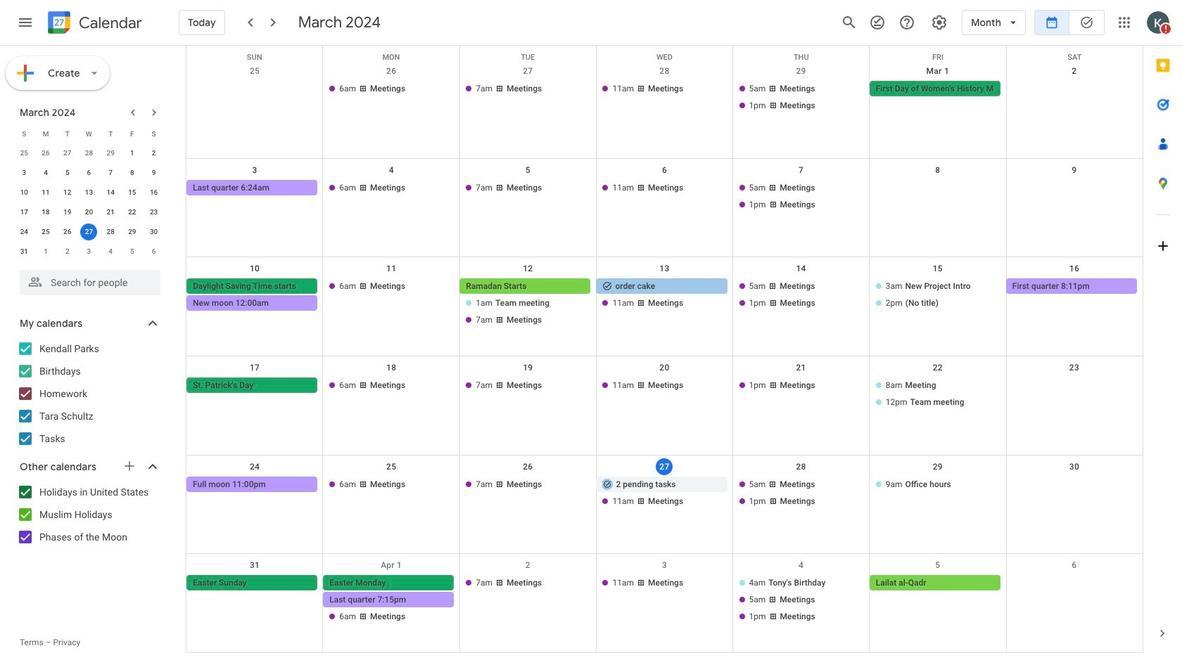 Task type: vqa. For each thing, say whether or not it's contained in the screenshot.
cell within the March 2024 grid
yes



Task type: locate. For each thing, give the bounding box(es) containing it.
february 28 element
[[81, 145, 97, 162]]

main drawer image
[[17, 14, 34, 31]]

row
[[187, 46, 1143, 62], [187, 60, 1143, 159], [13, 124, 165, 144], [13, 144, 165, 163], [187, 159, 1143, 258], [13, 163, 165, 183], [13, 183, 165, 203], [13, 203, 165, 222], [13, 222, 165, 242], [13, 242, 165, 262], [187, 258, 1143, 357], [187, 357, 1143, 456], [187, 456, 1143, 555], [187, 555, 1143, 654]]

1 element
[[124, 145, 141, 162]]

27, today element
[[81, 224, 97, 241]]

19 element
[[59, 204, 76, 221]]

february 26 element
[[37, 145, 54, 162]]

28 element
[[102, 224, 119, 241]]

23 element
[[145, 204, 162, 221]]

calendar element
[[45, 8, 142, 39]]

cell inside march 2024 grid
[[78, 222, 100, 242]]

april 4 element
[[102, 244, 119, 260]]

add other calendars image
[[122, 460, 137, 474]]

march 2024 grid
[[13, 124, 165, 262]]

row group
[[13, 144, 165, 262]]

cell
[[187, 81, 323, 115], [733, 81, 870, 115], [733, 180, 870, 214], [870, 180, 1007, 214], [78, 222, 100, 242], [187, 279, 323, 330], [460, 279, 597, 330], [597, 279, 733, 330], [733, 279, 870, 330], [870, 279, 1007, 330], [870, 378, 1007, 412], [597, 477, 733, 511], [733, 477, 870, 511], [323, 576, 460, 627], [733, 576, 870, 627]]

heading inside calendar element
[[76, 14, 142, 31]]

grid
[[186, 46, 1143, 654]]

25 element
[[37, 224, 54, 241]]

None search field
[[0, 265, 175, 296]]

18 element
[[37, 204, 54, 221]]

3 element
[[16, 165, 33, 182]]

tab list
[[1144, 46, 1183, 615]]

2 element
[[145, 145, 162, 162]]

april 2 element
[[59, 244, 76, 260]]

15 element
[[124, 184, 141, 201]]

11 element
[[37, 184, 54, 201]]

8 element
[[124, 165, 141, 182]]

29 element
[[124, 224, 141, 241]]

heading
[[76, 14, 142, 31]]

10 element
[[16, 184, 33, 201]]

21 element
[[102, 204, 119, 221]]

20 element
[[81, 204, 97, 221]]



Task type: describe. For each thing, give the bounding box(es) containing it.
my calendars list
[[3, 338, 175, 451]]

16 element
[[145, 184, 162, 201]]

6 element
[[81, 165, 97, 182]]

7 element
[[102, 165, 119, 182]]

settings menu image
[[931, 14, 948, 31]]

4 element
[[37, 165, 54, 182]]

9 element
[[145, 165, 162, 182]]

february 25 element
[[16, 145, 33, 162]]

12 element
[[59, 184, 76, 201]]

april 6 element
[[145, 244, 162, 260]]

5 element
[[59, 165, 76, 182]]

Search for people text field
[[28, 270, 152, 296]]

february 27 element
[[59, 145, 76, 162]]

31 element
[[16, 244, 33, 260]]

february 29 element
[[102, 145, 119, 162]]

30 element
[[145, 224, 162, 241]]

other calendars list
[[3, 481, 175, 549]]

13 element
[[81, 184, 97, 201]]

14 element
[[102, 184, 119, 201]]

17 element
[[16, 204, 33, 221]]

april 3 element
[[81, 244, 97, 260]]

24 element
[[16, 224, 33, 241]]

april 5 element
[[124, 244, 141, 260]]

april 1 element
[[37, 244, 54, 260]]

26 element
[[59, 224, 76, 241]]

22 element
[[124, 204, 141, 221]]



